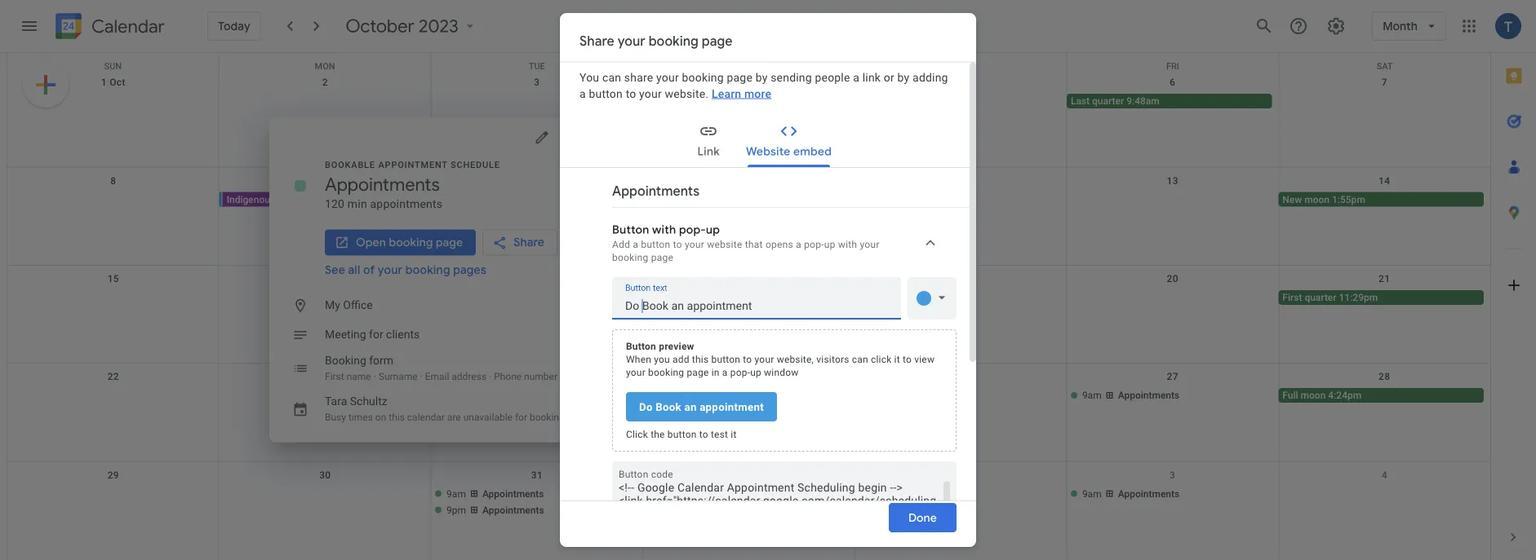 Task type: describe. For each thing, give the bounding box(es) containing it.
preview
[[659, 341, 694, 352]]

14
[[1379, 175, 1390, 186]]

the
[[651, 429, 665, 440]]

pop- inside 'button preview when you add this button to your website, visitors can click it to view your booking page in a pop-up window'
[[730, 367, 750, 378]]

do book an appointment
[[639, 400, 764, 413]]

address
[[452, 371, 487, 382]]

of
[[363, 263, 375, 278]]

can inside 'button preview when you add this button to your website, visitors can click it to view your booking page in a pop-up window'
[[852, 354, 868, 365]]

to up 25
[[743, 354, 752, 365]]

7
[[1382, 77, 1387, 88]]

29
[[107, 470, 119, 481]]

view
[[914, 354, 935, 365]]

website.
[[665, 87, 709, 100]]

when
[[626, 354, 651, 365]]

new
[[1283, 194, 1302, 205]]

quarter for 9:48am
[[1092, 95, 1124, 107]]

in
[[711, 367, 720, 378]]

20
[[1167, 273, 1178, 285]]

link
[[862, 70, 881, 84]]

website
[[707, 239, 742, 250]]

schultz
[[350, 395, 387, 408]]

a right add
[[633, 239, 638, 250]]

indigenous peoples' day
[[227, 194, 333, 205]]

appointments button
[[855, 389, 1060, 403]]

it inside 'button preview when you add this button to your website, visitors can click it to view your booking page in a pop-up window'
[[894, 354, 900, 365]]

october 2023
[[346, 15, 459, 38]]

to left view at the bottom right of page
[[903, 354, 912, 365]]

today button
[[207, 11, 261, 41]]

more
[[744, 87, 771, 100]]

to left test
[[699, 429, 708, 440]]

do
[[639, 400, 653, 413]]

number
[[524, 371, 557, 382]]

booking inside button with pop-up add a button to your website that opens a pop-up with your booking page
[[612, 252, 648, 263]]

2023
[[419, 15, 459, 38]]

booking inside 'button preview when you add this button to your website, visitors can click it to view your booking page in a pop-up window'
[[648, 367, 684, 378]]

24
[[531, 371, 543, 383]]

times
[[348, 412, 373, 423]]

6am button
[[431, 192, 636, 207]]

button for button preview
[[626, 341, 656, 352]]

booking up see all of your booking pages link on the left top of the page
[[389, 235, 433, 250]]

meeting for clients
[[325, 328, 420, 342]]

appointment inside do book an appointment button
[[700, 400, 764, 413]]

31
[[531, 470, 543, 481]]

row containing 15
[[7, 266, 1490, 364]]

button preview when you add this button to your website, visitors can click it to view your booking page in a pop-up window
[[626, 341, 935, 378]]

meeting
[[325, 328, 366, 342]]

a inside 'button preview when you add this button to your website, visitors can click it to view your booking page in a pop-up window'
[[722, 367, 728, 378]]

last
[[1071, 95, 1090, 107]]

first quarter 11:29pm
[[1283, 292, 1378, 303]]

23
[[319, 372, 331, 383]]

calendar
[[91, 15, 165, 38]]

file rfp button
[[643, 389, 848, 403]]

booking up share
[[649, 33, 699, 49]]

0 vertical spatial appointment
[[378, 160, 448, 170]]

page inside the you can share your booking page by sending people a link or by adding a button to your website.
[[727, 70, 753, 84]]

rfp
[[680, 390, 698, 402]]

fri
[[1166, 61, 1179, 71]]

button inside the you can share your booking page by sending people a link or by adding a button to your website.
[[589, 87, 623, 100]]

book
[[656, 400, 681, 413]]

add
[[612, 239, 630, 250]]

2 horizontal spatial pop-
[[804, 239, 824, 250]]

do book an appointment button
[[626, 392, 777, 422]]

button with pop-up add a button to your website that opens a pop-up with your booking page
[[612, 222, 882, 263]]

share your booking page dialog
[[560, 13, 976, 561]]

an
[[684, 400, 697, 413]]

6
[[1170, 77, 1175, 88]]

first inside booking form first name · surname · email address · phone number
[[325, 371, 344, 382]]

first quarter 11:29pm button
[[1278, 290, 1484, 305]]

oct
[[110, 77, 125, 88]]

share
[[624, 70, 653, 84]]

27
[[1167, 372, 1178, 383]]

9pm for 23
[[447, 407, 466, 418]]

learn more link
[[712, 87, 771, 100]]

21
[[1379, 273, 1390, 285]]

2 by from the left
[[897, 70, 910, 84]]

see
[[325, 263, 345, 278]]

row containing 24
[[7, 364, 1490, 462]]

you can share your booking page by sending people a link or by adding a button to your website.
[[579, 70, 948, 100]]

row containing 8
[[7, 168, 1490, 266]]

done
[[908, 511, 937, 525]]

share for share your booking page
[[579, 33, 614, 49]]

appointments inside "share your booking page" dialog
[[612, 182, 700, 199]]

last quarter 9:48am button
[[1067, 94, 1272, 109]]

learn
[[712, 87, 741, 100]]

row containing 29
[[7, 462, 1490, 561]]

schedule
[[451, 160, 500, 170]]

tara
[[325, 395, 347, 408]]

1 oct
[[101, 77, 125, 88]]

test
[[711, 429, 728, 440]]

tara schultz busy times on this calendar are unavailable for booking
[[325, 395, 565, 423]]

booking inside tara schultz busy times on this calendar are unavailable for booking
[[530, 412, 565, 423]]

row containing sun
[[7, 53, 1490, 71]]

calendar heading
[[88, 15, 165, 38]]

see all of your booking pages
[[325, 263, 486, 278]]

120
[[325, 198, 345, 211]]

click the button to test it
[[626, 429, 737, 440]]

8
[[110, 175, 116, 186]]

open booking page
[[356, 235, 463, 250]]

1 for 1 nov
[[736, 470, 741, 481]]

min
[[348, 198, 367, 211]]

6am
[[447, 194, 466, 205]]

share button
[[483, 230, 557, 256]]

2 · from the left
[[420, 371, 423, 382]]

peoples'
[[278, 194, 315, 205]]

form
[[369, 354, 393, 368]]



Task type: locate. For each thing, give the bounding box(es) containing it.
1 vertical spatial 4
[[1382, 470, 1387, 481]]

this for preview
[[692, 354, 709, 365]]

button code
[[619, 469, 673, 480]]

booking down "number"
[[530, 412, 565, 423]]

visitors
[[816, 354, 849, 365]]

0 horizontal spatial this
[[389, 412, 405, 423]]

click
[[626, 429, 648, 440]]

appointments inside cell
[[694, 407, 756, 418]]

to inside button with pop-up add a button to your website that opens a pop-up with your booking page
[[673, 239, 682, 250]]

13
[[1167, 175, 1178, 186]]

0 vertical spatial 1
[[101, 77, 107, 88]]

to
[[626, 87, 636, 100], [673, 239, 682, 250], [743, 354, 752, 365], [903, 354, 912, 365], [699, 429, 708, 440]]

booking down you
[[648, 367, 684, 378]]

1 horizontal spatial appointment
[[700, 400, 764, 413]]

bookable appointment schedule
[[325, 160, 500, 170]]

first down booking
[[325, 371, 344, 382]]

appointments
[[325, 173, 440, 196], [612, 182, 700, 199], [482, 390, 544, 402], [906, 390, 968, 402], [1118, 390, 1180, 402], [482, 407, 544, 418], [694, 407, 756, 418], [482, 489, 544, 500], [694, 489, 756, 500], [906, 489, 968, 500], [1118, 489, 1180, 500], [482, 505, 544, 516]]

0 vertical spatial first
[[1283, 292, 1302, 303]]

1:55pm
[[1332, 194, 1365, 205]]

1 left oct
[[101, 77, 107, 88]]

button down you
[[589, 87, 623, 100]]

button up when
[[626, 341, 656, 352]]

4 down 'full moon 4:24pm' button
[[1382, 470, 1387, 481]]

with
[[652, 222, 676, 237], [838, 239, 857, 250]]

4:24pm
[[1328, 390, 1362, 402]]

3 row from the top
[[7, 168, 1490, 266]]

this
[[692, 354, 709, 365], [389, 412, 405, 423]]

up right opens
[[824, 239, 835, 250]]

button inside button with pop-up add a button to your website that opens a pop-up with your booking page
[[612, 222, 649, 237]]

None text field
[[625, 294, 888, 317]]

open
[[356, 235, 386, 250]]

a right in
[[722, 367, 728, 378]]

file rfp
[[662, 390, 698, 402]]

· left email
[[420, 371, 423, 382]]

9:48am
[[1126, 95, 1160, 107]]

1 horizontal spatial pop-
[[730, 367, 750, 378]]

full
[[1283, 390, 1298, 402]]

grid containing 1 oct
[[7, 53, 1490, 561]]

0 vertical spatial share
[[579, 33, 614, 49]]

1 vertical spatial 1
[[736, 470, 741, 481]]

sat
[[1377, 61, 1393, 71]]

0 vertical spatial it
[[894, 354, 900, 365]]

page
[[702, 33, 733, 49], [727, 70, 753, 84], [436, 235, 463, 250], [651, 252, 673, 263], [687, 367, 709, 378]]

0 vertical spatial 9pm
[[447, 407, 466, 418]]

indigenous
[[227, 194, 275, 205]]

it right click
[[894, 354, 900, 365]]

0 horizontal spatial by
[[756, 70, 768, 84]]

0 horizontal spatial appointment
[[378, 160, 448, 170]]

office
[[343, 299, 373, 312]]

button
[[589, 87, 623, 100], [641, 239, 670, 250], [711, 354, 740, 365], [667, 429, 697, 440]]

cell containing file rfp
[[643, 389, 855, 421]]

up inside 'button preview when you add this button to your website, visitors can click it to view your booking page in a pop-up window'
[[750, 367, 761, 378]]

a left link
[[853, 70, 859, 84]]

cell
[[7, 94, 219, 110], [219, 94, 431, 110], [431, 94, 643, 110], [643, 94, 855, 110], [855, 94, 1067, 110], [1278, 94, 1490, 110], [7, 192, 219, 208], [643, 192, 855, 208], [855, 192, 1067, 208], [1067, 192, 1278, 208], [7, 290, 219, 307], [219, 290, 431, 307], [431, 290, 643, 307], [643, 290, 855, 307], [855, 290, 1067, 307], [1067, 290, 1278, 307], [7, 389, 219, 421], [219, 389, 431, 421], [431, 389, 643, 421], [643, 389, 855, 421], [7, 487, 219, 520], [219, 487, 431, 520], [431, 487, 643, 520], [1278, 487, 1490, 520]]

1 vertical spatial appointment
[[700, 400, 764, 413]]

0 horizontal spatial it
[[731, 429, 737, 440]]

today
[[218, 19, 250, 33]]

button for button with pop-up
[[612, 222, 649, 237]]

1 horizontal spatial this
[[692, 354, 709, 365]]

up left 'window'
[[750, 367, 761, 378]]

2 vertical spatial up
[[750, 367, 761, 378]]

all
[[348, 263, 360, 278]]

can right you
[[602, 70, 621, 84]]

booking
[[649, 33, 699, 49], [682, 70, 724, 84], [389, 235, 433, 250], [612, 252, 648, 263], [406, 263, 450, 278], [648, 367, 684, 378], [530, 412, 565, 423]]

grid
[[7, 53, 1490, 561]]

october 2023 button
[[339, 15, 485, 38]]

nov
[[744, 470, 762, 481]]

you
[[654, 354, 670, 365]]

0 horizontal spatial quarter
[[1092, 95, 1124, 107]]

0 horizontal spatial pop-
[[679, 222, 706, 237]]

1 vertical spatial pop-
[[804, 239, 824, 250]]

1 vertical spatial quarter
[[1305, 292, 1337, 303]]

moon right new
[[1304, 194, 1330, 205]]

120 min appointments
[[325, 198, 442, 211]]

tab list
[[1491, 53, 1536, 515]]

mon
[[315, 61, 335, 71]]

1 vertical spatial it
[[731, 429, 737, 440]]

2 9pm from the top
[[447, 505, 466, 516]]

see all of your booking pages link
[[325, 263, 486, 278]]

add
[[673, 354, 689, 365]]

3 · from the left
[[489, 371, 491, 382]]

0 vertical spatial pop-
[[679, 222, 706, 237]]

0 horizontal spatial 1
[[101, 77, 107, 88]]

1 vertical spatial moon
[[1301, 390, 1326, 402]]

5 row from the top
[[7, 364, 1490, 462]]

0 horizontal spatial ·
[[374, 371, 376, 382]]

clients
[[386, 328, 420, 342]]

can inside the you can share your booking page by sending people a link or by adding a button to your website.
[[602, 70, 621, 84]]

quarter inside last quarter 9:48am button
[[1092, 95, 1124, 107]]

are
[[447, 412, 461, 423]]

a down you
[[579, 87, 586, 100]]

1 horizontal spatial with
[[838, 239, 857, 250]]

first
[[1283, 292, 1302, 303], [325, 371, 344, 382]]

booking down open booking page
[[406, 263, 450, 278]]

my
[[325, 299, 340, 312]]

appointments inside button
[[906, 390, 968, 402]]

1 horizontal spatial first
[[1283, 292, 1302, 303]]

· right name
[[374, 371, 376, 382]]

4
[[746, 77, 752, 88], [1382, 470, 1387, 481]]

moon for new
[[1304, 194, 1330, 205]]

done button
[[889, 504, 957, 533]]

0 vertical spatial this
[[692, 354, 709, 365]]

busy
[[325, 412, 346, 423]]

2 row from the top
[[7, 69, 1490, 168]]

opens
[[766, 239, 793, 250]]

appointments heading
[[325, 173, 440, 196]]

my office
[[325, 299, 373, 312]]

quarter right "last"
[[1092, 95, 1124, 107]]

0 vertical spatial 3
[[534, 77, 540, 88]]

0 horizontal spatial for
[[369, 328, 383, 342]]

· left phone
[[489, 371, 491, 382]]

6 row from the top
[[7, 462, 1490, 561]]

2 vertical spatial pop-
[[730, 367, 750, 378]]

up up website
[[706, 222, 720, 237]]

quarter
[[1092, 95, 1124, 107], [1305, 292, 1337, 303]]

25
[[743, 372, 755, 383]]

0 horizontal spatial with
[[652, 222, 676, 237]]

1 for 1 oct
[[101, 77, 107, 88]]

19
[[955, 273, 967, 285]]

for up form
[[369, 328, 383, 342]]

0 vertical spatial quarter
[[1092, 95, 1124, 107]]

1 horizontal spatial 3
[[1170, 470, 1175, 481]]

share for share
[[514, 235, 544, 250]]

a
[[853, 70, 859, 84], [579, 87, 586, 100], [633, 239, 638, 250], [796, 239, 801, 250], [722, 367, 728, 378]]

this inside tara schultz busy times on this calendar are unavailable for booking
[[389, 412, 405, 423]]

booking form first name · surname · email address · phone number
[[325, 354, 557, 382]]

1 horizontal spatial by
[[897, 70, 910, 84]]

to inside the you can share your booking page by sending people a link or by adding a button to your website.
[[626, 87, 636, 100]]

or
[[884, 70, 894, 84]]

click
[[871, 354, 892, 365]]

new moon 1:55pm
[[1283, 194, 1365, 205]]

appointment up test
[[700, 400, 764, 413]]

row containing 1 oct
[[7, 69, 1490, 168]]

calendar element
[[52, 10, 165, 46]]

1 horizontal spatial 1
[[736, 470, 741, 481]]

1 left 'nov'
[[736, 470, 741, 481]]

15
[[107, 273, 119, 285]]

2 horizontal spatial up
[[824, 239, 835, 250]]

1 horizontal spatial can
[[852, 354, 868, 365]]

up
[[706, 222, 720, 237], [824, 239, 835, 250], [750, 367, 761, 378]]

1 horizontal spatial it
[[894, 354, 900, 365]]

button up add
[[612, 222, 649, 237]]

1 9pm from the top
[[447, 407, 466, 418]]

this right 'add' in the left of the page
[[692, 354, 709, 365]]

this for schultz
[[389, 412, 405, 423]]

0 horizontal spatial up
[[706, 222, 720, 237]]

1 horizontal spatial ·
[[420, 371, 423, 382]]

1 horizontal spatial 4
[[1382, 470, 1387, 481]]

1 vertical spatial for
[[515, 412, 527, 423]]

12
[[955, 175, 967, 186]]

button inside 'button preview when you add this button to your website, visitors can click it to view your booking page in a pop-up window'
[[711, 354, 740, 365]]

first left 11:29pm
[[1283, 292, 1302, 303]]

1 vertical spatial 3
[[1170, 470, 1175, 481]]

page inside button with pop-up add a button to your website that opens a pop-up with your booking page
[[651, 252, 673, 263]]

moon for full
[[1301, 390, 1326, 402]]

moon
[[1304, 194, 1330, 205], [1301, 390, 1326, 402]]

to down share
[[626, 87, 636, 100]]

share inside button
[[514, 235, 544, 250]]

9am inside cell
[[658, 407, 678, 418]]

appointment up the appointments heading
[[378, 160, 448, 170]]

1 · from the left
[[374, 371, 376, 382]]

1 horizontal spatial up
[[750, 367, 761, 378]]

quarter for 11:29pm
[[1305, 292, 1337, 303]]

website,
[[777, 354, 814, 365]]

booking up website.
[[682, 70, 724, 84]]

9pm for 30
[[447, 505, 466, 516]]

quarter inside first quarter 11:29pm button
[[1305, 292, 1337, 303]]

0 vertical spatial up
[[706, 222, 720, 237]]

1 vertical spatial button
[[626, 341, 656, 352]]

9
[[322, 175, 328, 186]]

you
[[579, 70, 599, 84]]

indigenous peoples' day button
[[223, 192, 425, 207]]

1 vertical spatial 9pm
[[447, 505, 466, 516]]

surname
[[379, 371, 418, 382]]

can left click
[[852, 354, 868, 365]]

button up in
[[711, 354, 740, 365]]

it right test
[[731, 429, 737, 440]]

1 vertical spatial can
[[852, 354, 868, 365]]

moon right full
[[1301, 390, 1326, 402]]

4 row from the top
[[7, 266, 1490, 364]]

moon inside button
[[1301, 390, 1326, 402]]

for right unavailable
[[515, 412, 527, 423]]

pages
[[453, 263, 486, 278]]

for inside tara schultz busy times on this calendar are unavailable for booking
[[515, 412, 527, 423]]

share down 6am button
[[514, 235, 544, 250]]

booking down add
[[612, 252, 648, 263]]

1 horizontal spatial quarter
[[1305, 292, 1337, 303]]

0 vertical spatial moon
[[1304, 194, 1330, 205]]

1 vertical spatial up
[[824, 239, 835, 250]]

1 horizontal spatial for
[[515, 412, 527, 423]]

sun
[[104, 61, 122, 71]]

1 nov
[[736, 470, 762, 481]]

appointments
[[370, 198, 442, 211]]

moon inside "button"
[[1304, 194, 1330, 205]]

this inside 'button preview when you add this button to your website, visitors can click it to view your booking page in a pop-up window'
[[692, 354, 709, 365]]

0 vertical spatial for
[[369, 328, 383, 342]]

0 horizontal spatial can
[[602, 70, 621, 84]]

row
[[7, 53, 1490, 71], [7, 69, 1490, 168], [7, 168, 1490, 266], [7, 266, 1490, 364], [7, 364, 1490, 462], [7, 462, 1490, 561]]

Button code text field
[[619, 481, 950, 550]]

email
[[425, 371, 449, 382]]

0 vertical spatial button
[[612, 222, 649, 237]]

1 vertical spatial this
[[389, 412, 405, 423]]

2 horizontal spatial ·
[[489, 371, 491, 382]]

0 horizontal spatial first
[[325, 371, 344, 382]]

by right "or" on the right top of the page
[[897, 70, 910, 84]]

a right opens
[[796, 239, 801, 250]]

can
[[602, 70, 621, 84], [852, 354, 868, 365]]

share your booking page
[[579, 33, 733, 49]]

share inside dialog
[[579, 33, 614, 49]]

1 horizontal spatial share
[[579, 33, 614, 49]]

1 vertical spatial first
[[325, 371, 344, 382]]

share up you
[[579, 33, 614, 49]]

by up more
[[756, 70, 768, 84]]

by
[[756, 70, 768, 84], [897, 70, 910, 84]]

1 vertical spatial with
[[838, 239, 857, 250]]

30
[[319, 470, 331, 481]]

button inside 'button preview when you add this button to your website, visitors can click it to view your booking page in a pop-up window'
[[626, 341, 656, 352]]

button inside button with pop-up add a button to your website that opens a pop-up with your booking page
[[641, 239, 670, 250]]

18
[[743, 273, 755, 285]]

quarter left 11:29pm
[[1305, 292, 1337, 303]]

this right on
[[389, 412, 405, 423]]

button right the the on the bottom
[[667, 429, 697, 440]]

0 vertical spatial with
[[652, 222, 676, 237]]

0 vertical spatial 4
[[746, 77, 752, 88]]

0 horizontal spatial 3
[[534, 77, 540, 88]]

0 vertical spatial can
[[602, 70, 621, 84]]

0 horizontal spatial 4
[[746, 77, 752, 88]]

first inside button
[[1283, 292, 1302, 303]]

button right add
[[641, 239, 670, 250]]

3
[[534, 77, 540, 88], [1170, 470, 1175, 481]]

1 row from the top
[[7, 53, 1490, 71]]

1
[[101, 77, 107, 88], [736, 470, 741, 481]]

1 vertical spatial share
[[514, 235, 544, 250]]

booking inside the you can share your booking page by sending people a link or by adding a button to your website.
[[682, 70, 724, 84]]

1 by from the left
[[756, 70, 768, 84]]

learn more
[[712, 87, 771, 100]]

page inside 'button preview when you add this button to your website, visitors can click it to view your booking page in a pop-up window'
[[687, 367, 709, 378]]

2 vertical spatial button
[[619, 469, 648, 480]]

to left website
[[673, 239, 682, 250]]

0 horizontal spatial share
[[514, 235, 544, 250]]

4 down wed
[[746, 77, 752, 88]]

button left code
[[619, 469, 648, 480]]

button
[[612, 222, 649, 237], [626, 341, 656, 352], [619, 469, 648, 480]]

26
[[955, 372, 967, 383]]

thu
[[952, 61, 970, 71]]

window
[[764, 367, 799, 378]]



Task type: vqa. For each thing, say whether or not it's contained in the screenshot.
6 element on the left top of page
no



